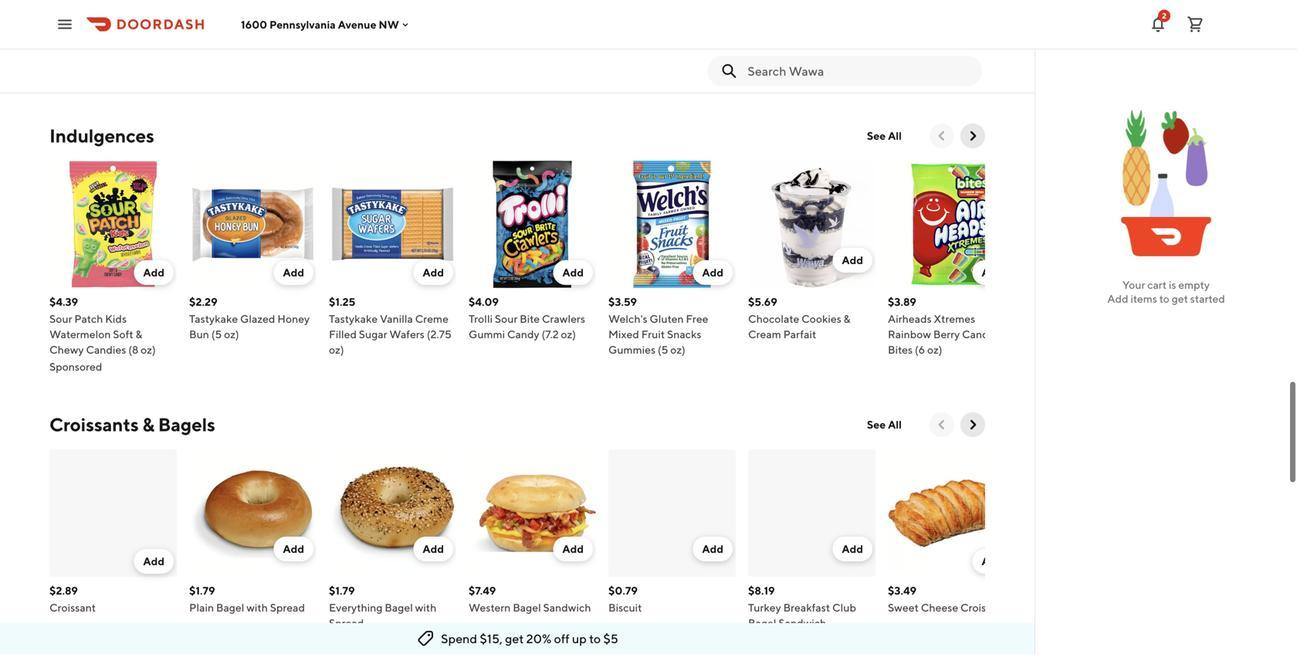 Task type: describe. For each thing, give the bounding box(es) containing it.
sour inside $2.49 ruffles ridges cheddar & sour cream potato chips (2.5 oz)
[[189, 39, 212, 52]]

to for up
[[589, 631, 601, 646]]

bites inside $3.89 airheads xtremes rainbow berry candy bites (6 oz)
[[888, 343, 913, 356]]

doritos
[[888, 24, 924, 36]]

airheads
[[888, 312, 932, 325]]

see for indulgences
[[867, 129, 886, 142]]

add for $4.09 trolli sour bite crawlers gummi candy (7.2 oz)
[[562, 266, 584, 279]]

cheez-it original cheddar cheese crackers (3 oz)
[[608, 24, 694, 67]]

$3.89 airheads xtremes rainbow berry candy bites (6 oz)
[[888, 295, 994, 356]]

oz) inside $4.39 sour patch kids watermelon soft & chewy candies (8 oz) sponsored
[[141, 343, 156, 356]]

crawlers
[[542, 312, 585, 325]]

cream inside $2.49 ruffles ridges cheddar & sour cream potato chips (2.5 oz)
[[214, 39, 247, 52]]

$3.59 welch's gluten free mixed fruit snacks gummies (5 oz)
[[608, 295, 708, 356]]

20%
[[526, 631, 552, 646]]

spend
[[441, 631, 477, 646]]

plain bagel with spread image
[[189, 449, 317, 577]]

everything bagel with spread image
[[329, 449, 456, 577]]

berry
[[933, 328, 960, 341]]

western
[[469, 601, 511, 614]]

all for croissants & bagels
[[888, 418, 902, 431]]

(7.2
[[542, 328, 559, 341]]

$8.19 turkey breakfast club bagel sandwich
[[748, 584, 856, 629]]

king
[[112, 24, 135, 36]]

snap
[[487, 24, 511, 36]]

oz) inside $3.89 airheads xtremes rainbow berry candy bites (6 oz)
[[927, 343, 942, 356]]

bites inside oh snap dilly bites pickle (3.25 oz)
[[538, 24, 562, 36]]

1600
[[241, 18, 267, 31]]

(2.75 inside $1.25 tastykake vanilla creme filled sugar wafers (2.75 oz)
[[427, 328, 452, 341]]

indulgences
[[49, 125, 154, 147]]

everything
[[329, 601, 383, 614]]

see all for indulgences
[[867, 129, 902, 142]]

bite
[[520, 312, 540, 325]]

$4.09 trolli sour bite crawlers gummi candy (7.2 oz)
[[469, 295, 585, 341]]

$0.79
[[608, 584, 638, 597]]

cheez-
[[608, 24, 645, 36]]

candies
[[86, 343, 126, 356]]

cheese inside '$3.49 sweet cheese croissant'
[[921, 601, 958, 614]]

bun
[[189, 328, 209, 341]]

cheddar for ruffles ridges cheddar & sour cream potato chips (2.5 oz)
[[262, 24, 305, 36]]

bagel for plain
[[216, 601, 244, 614]]

avenue
[[338, 18, 376, 31]]

white
[[383, 24, 414, 36]]

add for $7.49 western bagel sandwich
[[562, 542, 584, 555]]

original
[[655, 24, 694, 36]]

rainbow
[[888, 328, 931, 341]]

oz) inside $3.59 welch's gluten free mixed fruit snacks gummies (5 oz)
[[670, 343, 686, 356]]

up
[[572, 631, 587, 646]]

ranch
[[952, 24, 983, 36]]

open menu image
[[56, 15, 74, 34]]

to for items
[[1159, 292, 1170, 305]]

$7.49
[[469, 584, 496, 597]]

sponsored
[[49, 360, 102, 373]]

$15,
[[480, 631, 503, 646]]

add for $8.19 turkey breakfast club bagel sandwich
[[842, 542, 863, 555]]

1600 pennsylvania avenue nw button
[[241, 18, 411, 31]]

cheese inside "cheez-it original cheddar cheese crackers (3 oz)"
[[654, 39, 691, 52]]

spend $15, get 20% off up to $5
[[441, 631, 618, 646]]

$4.09
[[469, 295, 499, 308]]

(3.25
[[469, 39, 494, 52]]

oz) inside $2.29 tastykake glazed honey bun (5 oz)
[[224, 328, 239, 341]]

$2.49 chips ahoy! king size chunky chocolate chip cookies (4.15 oz)
[[49, 7, 167, 67]]

croissant image
[[49, 449, 177, 577]]

size
[[137, 24, 157, 36]]

(2
[[418, 39, 428, 52]]

is
[[1169, 278, 1176, 291]]

bagel for everything
[[385, 601, 413, 614]]

nw
[[379, 18, 399, 31]]

$5
[[603, 631, 618, 646]]

cheddar for smartfood white cheddar popcorn (2 oz)
[[329, 39, 372, 52]]

with for plain bagel with spread
[[246, 601, 268, 614]]

Search Wawa search field
[[748, 63, 970, 80]]

add inside "your cart is empty add items to get started"
[[1107, 292, 1129, 305]]

pickle
[[565, 24, 595, 36]]

& inside $4.39 sour patch kids watermelon soft & chewy candies (8 oz) sponsored
[[136, 328, 142, 341]]

$0.79 biscuit
[[608, 584, 642, 614]]

cool
[[926, 24, 950, 36]]

0 items, open order cart image
[[1186, 15, 1205, 34]]

add for $1.79 everything bagel with spread
[[423, 542, 444, 555]]

previous button of carousel image
[[934, 128, 950, 144]]

it
[[645, 24, 652, 36]]

xtremes
[[934, 312, 975, 325]]

$2.49 for $2.49 ruffles ridges cheddar & sour cream potato chips (2.5 oz)
[[189, 7, 218, 19]]

add for $3.49 sweet cheese croissant
[[982, 555, 1003, 568]]

previous button of carousel image
[[934, 417, 950, 432]]

chocolate cookies & cream parfait image
[[748, 161, 876, 288]]

started
[[1190, 292, 1225, 305]]

chewy
[[49, 343, 84, 356]]

next button of carousel image
[[965, 128, 981, 144]]

dilly
[[513, 24, 536, 36]]

all for indulgences
[[888, 129, 902, 142]]

$2.49 ruffles ridges cheddar & sour cream potato chips (2.5 oz)
[[189, 7, 315, 67]]

oz) inside $2.49 smartfood white cheddar popcorn (2 oz)
[[430, 39, 445, 52]]

items
[[1131, 292, 1157, 305]]

croissant inside '$3.49 sweet cheese croissant'
[[961, 601, 1007, 614]]

chips inside $2.49 ruffles ridges cheddar & sour cream potato chips (2.5 oz)
[[285, 39, 313, 52]]

$3.49
[[888, 584, 917, 597]]

watermelon
[[49, 328, 111, 341]]

$3.49 sweet cheese croissant
[[888, 584, 1007, 614]]

2
[[1162, 11, 1167, 20]]

$4.39 sour patch kids watermelon soft & chewy candies (8 oz) sponsored
[[49, 295, 156, 373]]

sour inside $4.09 trolli sour bite crawlers gummi candy (7.2 oz)
[[495, 312, 518, 325]]

club
[[832, 601, 856, 614]]

$1.79 plain bagel with spread
[[189, 584, 305, 614]]

free
[[686, 312, 708, 325]]

$2.29
[[189, 295, 218, 308]]

croissants
[[49, 413, 139, 435]]

smartfood
[[329, 24, 381, 36]]

oz) inside "cheez-it original cheddar cheese crackers (3 oz)"
[[666, 54, 681, 67]]

1 croissant from the left
[[49, 601, 96, 614]]

see all link for croissants & bagels
[[858, 412, 911, 437]]

add for $5.69 chocolate cookies & cream parfait
[[842, 254, 863, 266]]

sour inside $4.39 sour patch kids watermelon soft & chewy candies (8 oz) sponsored
[[49, 312, 72, 325]]

$2.49 smartfood white cheddar popcorn (2 oz)
[[329, 7, 445, 52]]

chocolate inside $5.69 chocolate cookies & cream parfait
[[748, 312, 799, 325]]

with for everything bagel with spread
[[415, 601, 437, 614]]

bagels
[[158, 413, 215, 435]]

$8.19
[[748, 584, 775, 597]]



Task type: locate. For each thing, give the bounding box(es) containing it.
add for $3.59 welch's gluten free mixed fruit snacks gummies (5 oz)
[[702, 266, 723, 279]]

gummi
[[469, 328, 505, 341]]

(8
[[128, 343, 138, 356]]

1 vertical spatial bites
[[888, 343, 913, 356]]

cookies inside $2.49 chips ahoy! king size chunky chocolate chip cookies (4.15 oz)
[[49, 54, 89, 67]]

1 vertical spatial cookies
[[802, 312, 841, 325]]

all left previous button of carousel icon
[[888, 129, 902, 142]]

parfait
[[783, 328, 816, 341]]

2 horizontal spatial $2.49
[[329, 7, 358, 19]]

bites down rainbow
[[888, 343, 913, 356]]

0 vertical spatial (5
[[211, 328, 222, 341]]

chunky
[[49, 39, 88, 52]]

1 horizontal spatial (5
[[658, 343, 668, 356]]

cheddar inside "cheez-it original cheddar cheese crackers (3 oz)"
[[608, 39, 652, 52]]

oz) inside $2.49 chips ahoy! king size chunky chocolate chip cookies (4.15 oz)
[[117, 54, 133, 67]]

0 horizontal spatial (5
[[211, 328, 222, 341]]

0 vertical spatial bites
[[538, 24, 562, 36]]

with inside $1.79 everything bagel with spread
[[415, 601, 437, 614]]

0 vertical spatial see
[[867, 129, 886, 142]]

ruffles
[[189, 24, 224, 36]]

glazed
[[240, 312, 275, 325]]

chips inside $2.49 chips ahoy! king size chunky chocolate chip cookies (4.15 oz)
[[49, 24, 78, 36]]

1 horizontal spatial tastykake
[[329, 312, 378, 325]]

trolli sour bite crawlers gummi candy (7.2 oz) image
[[469, 161, 596, 288]]

0 horizontal spatial cookies
[[49, 54, 89, 67]]

0 horizontal spatial croissant
[[49, 601, 96, 614]]

with
[[246, 601, 268, 614], [415, 601, 437, 614]]

0 horizontal spatial cream
[[214, 39, 247, 52]]

tortilla
[[888, 39, 922, 52]]

creme
[[415, 312, 449, 325]]

$3.89
[[888, 295, 916, 308]]

western bagel sandwich image
[[469, 449, 596, 577]]

(3
[[654, 54, 664, 67]]

1 vertical spatial sandwich
[[779, 617, 826, 629]]

(2.5
[[189, 54, 208, 67]]

snacks
[[667, 328, 701, 341]]

spread for $1.79 plain bagel with spread
[[270, 601, 305, 614]]

1 all from the top
[[888, 129, 902, 142]]

bagel inside $1.79 plain bagel with spread
[[216, 601, 244, 614]]

1 horizontal spatial cheddar
[[329, 39, 372, 52]]

(2.75 down ranch
[[954, 39, 979, 52]]

spread left everything on the bottom left of the page
[[270, 601, 305, 614]]

1 vertical spatial cream
[[748, 328, 781, 341]]

0 horizontal spatial (2.75
[[427, 328, 452, 341]]

chips down cool
[[924, 39, 952, 52]]

see all left previous button of carousel icon
[[867, 129, 902, 142]]

add
[[842, 254, 863, 266], [143, 266, 164, 279], [283, 266, 304, 279], [423, 266, 444, 279], [562, 266, 584, 279], [702, 266, 723, 279], [982, 266, 1003, 279], [1107, 292, 1129, 305], [283, 542, 304, 555], [423, 542, 444, 555], [562, 542, 584, 555], [702, 542, 723, 555], [842, 542, 863, 555], [143, 555, 164, 568], [982, 555, 1003, 568]]

tastykake for bun
[[189, 312, 238, 325]]

1 vertical spatial to
[[589, 631, 601, 646]]

$1.79 for $1.79 plain bagel with spread
[[189, 584, 215, 597]]

turkey
[[748, 601, 781, 614]]

vanilla
[[380, 312, 413, 325]]

1 $2.49 from the left
[[49, 7, 78, 19]]

indulgences link
[[49, 124, 154, 148]]

(5 right bun
[[211, 328, 222, 341]]

& right soft
[[136, 328, 142, 341]]

tastykake inside $2.29 tastykake glazed honey bun (5 oz)
[[189, 312, 238, 325]]

candy down bite
[[507, 328, 539, 341]]

(5 inside $3.59 welch's gluten free mixed fruit snacks gummies (5 oz)
[[658, 343, 668, 356]]

all left previous button of carousel image
[[888, 418, 902, 431]]

oz) inside doritos cool ranch tortilla chips (2.75 oz)
[[981, 39, 996, 52]]

mixed
[[608, 328, 639, 341]]

0 vertical spatial cookies
[[49, 54, 89, 67]]

$2.49 for $2.49 smartfood white cheddar popcorn (2 oz)
[[329, 7, 358, 19]]

oz) down filled
[[329, 343, 344, 356]]

bagel inside $8.19 turkey breakfast club bagel sandwich
[[748, 617, 776, 629]]

2 all from the top
[[888, 418, 902, 431]]

0 horizontal spatial with
[[246, 601, 268, 614]]

(5 down "fruit"
[[658, 343, 668, 356]]

see left previous button of carousel icon
[[867, 129, 886, 142]]

0 horizontal spatial sandwich
[[543, 601, 591, 614]]

1 horizontal spatial to
[[1159, 292, 1170, 305]]

bites right dilly
[[538, 24, 562, 36]]

ridges
[[226, 24, 260, 36]]

1 horizontal spatial sour
[[189, 39, 212, 52]]

(2.75 inside doritos cool ranch tortilla chips (2.75 oz)
[[954, 39, 979, 52]]

1 horizontal spatial $2.49
[[189, 7, 218, 19]]

sandwich up off
[[543, 601, 591, 614]]

$2.89 croissant
[[49, 584, 96, 614]]

sour up the (2.5
[[189, 39, 212, 52]]

oz) right (4.15
[[117, 54, 133, 67]]

$7.49 western bagel sandwich
[[469, 584, 591, 614]]

(5
[[211, 328, 222, 341], [658, 343, 668, 356]]

croissants & bagels
[[49, 413, 215, 435]]

sour patch kids watermelon soft & chewy candies (8 oz) image
[[49, 161, 177, 288]]

2 horizontal spatial sour
[[495, 312, 518, 325]]

$1.25
[[329, 295, 355, 308]]

chips up chunky
[[49, 24, 78, 36]]

1 horizontal spatial candy
[[962, 328, 994, 341]]

1 horizontal spatial cream
[[748, 328, 781, 341]]

add for $2.89 croissant
[[143, 555, 164, 568]]

1 with from the left
[[246, 601, 268, 614]]

sour
[[189, 39, 212, 52], [49, 312, 72, 325], [495, 312, 518, 325]]

bagel right everything on the bottom left of the page
[[385, 601, 413, 614]]

see all link left previous button of carousel image
[[858, 412, 911, 437]]

cookies up 'parfait' on the bottom of page
[[802, 312, 841, 325]]

0 vertical spatial chocolate
[[90, 39, 141, 52]]

next button of carousel image
[[965, 417, 981, 432]]

$2.49 up chunky
[[49, 7, 78, 19]]

with inside $1.79 plain bagel with spread
[[246, 601, 268, 614]]

0 horizontal spatial tastykake
[[189, 312, 238, 325]]

tastykake inside $1.25 tastykake vanilla creme filled sugar wafers (2.75 oz)
[[329, 312, 378, 325]]

1 vertical spatial see all
[[867, 418, 902, 431]]

0 horizontal spatial bites
[[538, 24, 562, 36]]

(5 inside $2.29 tastykake glazed honey bun (5 oz)
[[211, 328, 222, 341]]

0 vertical spatial cream
[[214, 39, 247, 52]]

get right $15,
[[505, 631, 524, 646]]

see left previous button of carousel image
[[867, 418, 886, 431]]

(4.15
[[92, 54, 115, 67]]

1 vertical spatial see
[[867, 418, 886, 431]]

cheese right the "sweet"
[[921, 601, 958, 614]]

bagel for western
[[513, 601, 541, 614]]

wafers
[[389, 328, 425, 341]]

0 vertical spatial all
[[888, 129, 902, 142]]

2 horizontal spatial chips
[[924, 39, 952, 52]]

$4.39
[[49, 295, 78, 308]]

see all for croissants & bagels
[[867, 418, 902, 431]]

&
[[308, 24, 315, 36], [844, 312, 851, 325], [136, 328, 142, 341], [142, 413, 154, 435]]

0 horizontal spatial cheddar
[[262, 24, 305, 36]]

soft
[[113, 328, 133, 341]]

0 vertical spatial to
[[1159, 292, 1170, 305]]

0 horizontal spatial $2.49
[[49, 7, 78, 19]]

oz) right the (2.5
[[210, 54, 226, 67]]

cheddar inside $2.49 smartfood white cheddar popcorn (2 oz)
[[329, 39, 372, 52]]

tastykake up filled
[[329, 312, 378, 325]]

$2.49 inside $2.49 ruffles ridges cheddar & sour cream potato chips (2.5 oz)
[[189, 7, 218, 19]]

0 horizontal spatial chocolate
[[90, 39, 141, 52]]

1 horizontal spatial get
[[1172, 292, 1188, 305]]

chips down pennsylvania
[[285, 39, 313, 52]]

& left airheads
[[844, 312, 851, 325]]

biscuit image
[[608, 449, 736, 577]]

spread inside $1.79 everything bagel with spread
[[329, 617, 364, 629]]

gummies
[[608, 343, 656, 356]]

candy inside $3.89 airheads xtremes rainbow berry candy bites (6 oz)
[[962, 328, 994, 341]]

sour down $4.39
[[49, 312, 72, 325]]

1 horizontal spatial sandwich
[[779, 617, 826, 629]]

oz) down the snacks
[[670, 343, 686, 356]]

chocolate down "$5.69"
[[748, 312, 799, 325]]

$1.79 up everything on the bottom left of the page
[[329, 584, 355, 597]]

welch's
[[608, 312, 648, 325]]

bagel right 'plain'
[[216, 601, 244, 614]]

1 vertical spatial (5
[[658, 343, 668, 356]]

to inside "your cart is empty add items to get started"
[[1159, 292, 1170, 305]]

1 candy from the left
[[507, 328, 539, 341]]

1 see all from the top
[[867, 129, 902, 142]]

sour left bite
[[495, 312, 518, 325]]

cheese down original
[[654, 39, 691, 52]]

1 vertical spatial all
[[888, 418, 902, 431]]

2 candy from the left
[[962, 328, 994, 341]]

& left smartfood
[[308, 24, 315, 36]]

your cart is empty add items to get started
[[1107, 278, 1225, 305]]

cream down "ridges"
[[214, 39, 247, 52]]

0 horizontal spatial get
[[505, 631, 524, 646]]

1 horizontal spatial spread
[[329, 617, 364, 629]]

sandwich inside $8.19 turkey breakfast club bagel sandwich
[[779, 617, 826, 629]]

2 tastykake from the left
[[329, 312, 378, 325]]

crackers
[[608, 54, 652, 67]]

$3.59
[[608, 295, 637, 308]]

notification bell image
[[1149, 15, 1167, 34]]

$1.79 inside $1.79 everything bagel with spread
[[329, 584, 355, 597]]

0 horizontal spatial to
[[589, 631, 601, 646]]

1 tastykake from the left
[[189, 312, 238, 325]]

cream
[[214, 39, 247, 52], [748, 328, 781, 341]]

oz) right bun
[[224, 328, 239, 341]]

$1.79 up 'plain'
[[189, 584, 215, 597]]

1 horizontal spatial bites
[[888, 343, 913, 356]]

spread inside $1.79 plain bagel with spread
[[270, 601, 305, 614]]

spread for $1.79 everything bagel with spread
[[329, 617, 364, 629]]

2 croissant from the left
[[961, 601, 1007, 614]]

1 vertical spatial chocolate
[[748, 312, 799, 325]]

see all
[[867, 129, 902, 142], [867, 418, 902, 431]]

sugar
[[359, 328, 387, 341]]

cheddar down smartfood
[[329, 39, 372, 52]]

0 vertical spatial spread
[[270, 601, 305, 614]]

oz) inside oh snap dilly bites pickle (3.25 oz)
[[496, 39, 511, 52]]

0 horizontal spatial $1.79
[[189, 584, 215, 597]]

& left bagels
[[142, 413, 154, 435]]

0 horizontal spatial candy
[[507, 328, 539, 341]]

1 horizontal spatial chocolate
[[748, 312, 799, 325]]

add for $3.89 airheads xtremes rainbow berry candy bites (6 oz)
[[982, 266, 1003, 279]]

bagel inside $7.49 western bagel sandwich
[[513, 601, 541, 614]]

sandwich inside $7.49 western bagel sandwich
[[543, 601, 591, 614]]

$2.49 inside $2.49 chips ahoy! king size chunky chocolate chip cookies (4.15 oz)
[[49, 7, 78, 19]]

1 horizontal spatial croissant
[[961, 601, 1007, 614]]

fruit
[[641, 328, 665, 341]]

all
[[888, 129, 902, 142], [888, 418, 902, 431]]

2 $1.79 from the left
[[329, 584, 355, 597]]

bagel up spend $15, get 20% off up to $5
[[513, 601, 541, 614]]

see all left previous button of carousel image
[[867, 418, 902, 431]]

your
[[1123, 278, 1145, 291]]

pennsylvania
[[269, 18, 336, 31]]

with left western
[[415, 601, 437, 614]]

kids
[[105, 312, 127, 325]]

to right 'up'
[[589, 631, 601, 646]]

1 horizontal spatial cookies
[[802, 312, 841, 325]]

1 vertical spatial (2.75
[[427, 328, 452, 341]]

see
[[867, 129, 886, 142], [867, 418, 886, 431]]

(6
[[915, 343, 925, 356]]

oz) inside $4.09 trolli sour bite crawlers gummi candy (7.2 oz)
[[561, 328, 576, 341]]

cheddar up potato
[[262, 24, 305, 36]]

see for croissants & bagels
[[867, 418, 886, 431]]

2 see all link from the top
[[858, 412, 911, 437]]

get inside "your cart is empty add items to get started"
[[1172, 292, 1188, 305]]

cookies inside $5.69 chocolate cookies & cream parfait
[[802, 312, 841, 325]]

spread down everything on the bottom left of the page
[[329, 617, 364, 629]]

off
[[554, 631, 570, 646]]

to down 'cart'
[[1159, 292, 1170, 305]]

$2.49 for $2.49 chips ahoy! king size chunky chocolate chip cookies (4.15 oz)
[[49, 7, 78, 19]]

see all link for indulgences
[[858, 124, 911, 148]]

$2.49
[[49, 7, 78, 19], [189, 7, 218, 19], [329, 7, 358, 19]]

airheads xtremes rainbow berry candy bites (6 oz) image
[[888, 161, 1015, 288]]

candy down 'xtremes'
[[962, 328, 994, 341]]

filled
[[329, 328, 357, 341]]

0 horizontal spatial chips
[[49, 24, 78, 36]]

see all link left previous button of carousel icon
[[858, 124, 911, 148]]

doritos cool ranch tortilla chips (2.75 oz)
[[888, 24, 996, 52]]

1 horizontal spatial cheese
[[921, 601, 958, 614]]

popcorn
[[374, 39, 416, 52]]

add for $2.29 tastykake glazed honey bun (5 oz)
[[283, 266, 304, 279]]

sweet
[[888, 601, 919, 614]]

candy inside $4.09 trolli sour bite crawlers gummi candy (7.2 oz)
[[507, 328, 539, 341]]

2 see all from the top
[[867, 418, 902, 431]]

turkey breakfast club bagel sandwich image
[[748, 449, 876, 577]]

with right 'plain'
[[246, 601, 268, 614]]

1 see from the top
[[867, 129, 886, 142]]

sweet cheese croissant image
[[888, 449, 1015, 577]]

add for $1.79 plain bagel with spread
[[283, 542, 304, 555]]

oz) inside $2.49 ruffles ridges cheddar & sour cream potato chips (2.5 oz)
[[210, 54, 226, 67]]

0 vertical spatial see all
[[867, 129, 902, 142]]

& inside $2.49 ruffles ridges cheddar & sour cream potato chips (2.5 oz)
[[308, 24, 315, 36]]

1600 pennsylvania avenue nw
[[241, 18, 399, 31]]

ahoy!
[[80, 24, 110, 36]]

tastykake vanilla creme filled sugar wafers (2.75 oz) image
[[329, 161, 456, 288]]

$1.79 inside $1.79 plain bagel with spread
[[189, 584, 215, 597]]

0 horizontal spatial sour
[[49, 312, 72, 325]]

bagel inside $1.79 everything bagel with spread
[[385, 601, 413, 614]]

1 vertical spatial get
[[505, 631, 524, 646]]

bagel down the turkey
[[748, 617, 776, 629]]

oh snap dilly bites pickle (3.25 oz)
[[469, 24, 595, 52]]

1 horizontal spatial chips
[[285, 39, 313, 52]]

chips inside doritos cool ranch tortilla chips (2.75 oz)
[[924, 39, 952, 52]]

(2.75 down creme
[[427, 328, 452, 341]]

0 vertical spatial (2.75
[[954, 39, 979, 52]]

oz) right (2
[[430, 39, 445, 52]]

chip
[[143, 39, 167, 52]]

& inside $5.69 chocolate cookies & cream parfait
[[844, 312, 851, 325]]

1 vertical spatial spread
[[329, 617, 364, 629]]

sandwich down breakfast
[[779, 617, 826, 629]]

croissant
[[49, 601, 96, 614], [961, 601, 1007, 614]]

2 horizontal spatial cheddar
[[608, 39, 652, 52]]

patch
[[74, 312, 103, 325]]

2 see from the top
[[867, 418, 886, 431]]

oz) inside $1.25 tastykake vanilla creme filled sugar wafers (2.75 oz)
[[329, 343, 344, 356]]

honey
[[277, 312, 310, 325]]

0 vertical spatial cheese
[[654, 39, 691, 52]]

trolli
[[469, 312, 493, 325]]

$5.69
[[748, 295, 777, 308]]

add button
[[833, 248, 873, 273], [833, 248, 873, 273], [134, 260, 174, 285], [134, 260, 174, 285], [274, 260, 313, 285], [274, 260, 313, 285], [413, 260, 453, 285], [413, 260, 453, 285], [553, 260, 593, 285], [553, 260, 593, 285], [693, 260, 733, 285], [693, 260, 733, 285], [972, 260, 1012, 285], [972, 260, 1012, 285], [274, 537, 313, 561], [274, 537, 313, 561], [413, 537, 453, 561], [413, 537, 453, 561], [553, 537, 593, 561], [553, 537, 593, 561], [693, 537, 733, 561], [693, 537, 733, 561], [833, 537, 873, 561], [833, 537, 873, 561], [134, 549, 174, 574], [134, 549, 174, 574], [972, 549, 1012, 574], [972, 549, 1012, 574]]

get
[[1172, 292, 1188, 305], [505, 631, 524, 646]]

chocolate down king
[[90, 39, 141, 52]]

1 see all link from the top
[[858, 124, 911, 148]]

1 horizontal spatial with
[[415, 601, 437, 614]]

spread
[[270, 601, 305, 614], [329, 617, 364, 629]]

0 vertical spatial sandwich
[[543, 601, 591, 614]]

cheese
[[654, 39, 691, 52], [921, 601, 958, 614]]

0 vertical spatial see all link
[[858, 124, 911, 148]]

welch's gluten free mixed fruit snacks gummies (5 oz) image
[[608, 161, 736, 288]]

oz) down the crawlers
[[561, 328, 576, 341]]

cookies down chunky
[[49, 54, 89, 67]]

1 horizontal spatial $1.79
[[329, 584, 355, 597]]

1 $1.79 from the left
[[189, 584, 215, 597]]

tastykake down the $2.29
[[189, 312, 238, 325]]

2 with from the left
[[415, 601, 437, 614]]

cheddar up crackers
[[608, 39, 652, 52]]

$2.29 tastykake glazed honey bun (5 oz)
[[189, 295, 310, 341]]

0 horizontal spatial spread
[[270, 601, 305, 614]]

0 horizontal spatial cheese
[[654, 39, 691, 52]]

$2.49 inside $2.49 smartfood white cheddar popcorn (2 oz)
[[329, 7, 358, 19]]

chocolate inside $2.49 chips ahoy! king size chunky chocolate chip cookies (4.15 oz)
[[90, 39, 141, 52]]

get down is at the top right of the page
[[1172, 292, 1188, 305]]

2 $2.49 from the left
[[189, 7, 218, 19]]

add for $0.79 biscuit
[[702, 542, 723, 555]]

0 vertical spatial get
[[1172, 292, 1188, 305]]

oz) right (3
[[666, 54, 681, 67]]

cream down "$5.69"
[[748, 328, 781, 341]]

cream inside $5.69 chocolate cookies & cream parfait
[[748, 328, 781, 341]]

$1.79 for $1.79 everything bagel with spread
[[329, 584, 355, 597]]

1 vertical spatial see all link
[[858, 412, 911, 437]]

oz) down ranch
[[981, 39, 996, 52]]

$2.49 up ruffles
[[189, 7, 218, 19]]

oz) down snap
[[496, 39, 511, 52]]

$1.79 everything bagel with spread
[[329, 584, 437, 629]]

$2.89
[[49, 584, 78, 597]]

tastykake glazed honey bun (5 oz) image
[[189, 161, 317, 288]]

tastykake for filled
[[329, 312, 378, 325]]

$2.49 up smartfood
[[329, 7, 358, 19]]

oz) right (6
[[927, 343, 942, 356]]

cheddar inside $2.49 ruffles ridges cheddar & sour cream potato chips (2.5 oz)
[[262, 24, 305, 36]]

3 $2.49 from the left
[[329, 7, 358, 19]]

1 vertical spatial cheese
[[921, 601, 958, 614]]

to
[[1159, 292, 1170, 305], [589, 631, 601, 646]]

gluten
[[650, 312, 684, 325]]

oz) right (8 on the bottom left
[[141, 343, 156, 356]]

1 horizontal spatial (2.75
[[954, 39, 979, 52]]

add for $1.25 tastykake vanilla creme filled sugar wafers (2.75 oz)
[[423, 266, 444, 279]]



Task type: vqa. For each thing, say whether or not it's contained in the screenshot.


